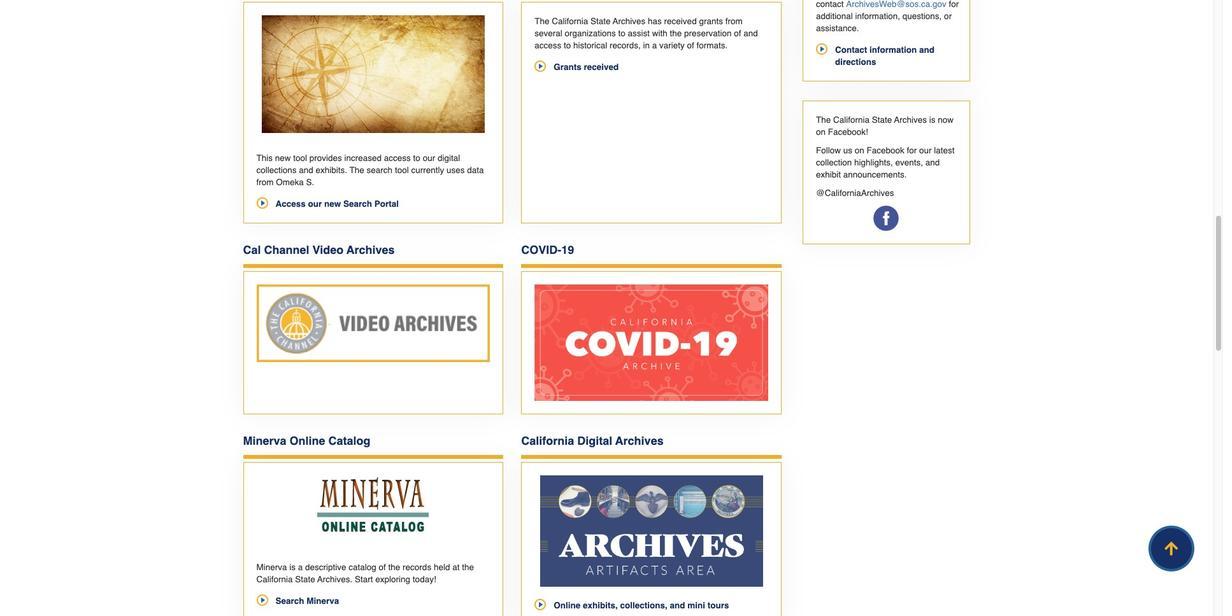 Task type: vqa. For each thing, say whether or not it's contained in the screenshot.
12, associated with Primary - March 12, 2013 General - May 14, 2013
no



Task type: describe. For each thing, give the bounding box(es) containing it.
highlights,
[[855, 158, 893, 167]]

from inside the california state archives has received grants from several organizations to assist with the preservation of and access to historical records, in a variety of formats.
[[726, 16, 743, 26]]

exploring
[[376, 576, 410, 585]]

omeka
[[276, 178, 304, 187]]

california inside minerva is a descriptive catalog of the records held at the california state archives. start exploring today!
[[256, 576, 293, 585]]

1 horizontal spatial to
[[564, 41, 571, 50]]

19
[[562, 243, 574, 257]]

records,
[[610, 41, 641, 50]]

new inside this new tool provides increased access to our digital collections and exhibits. the search tool currently uses data from omeka s.
[[275, 153, 291, 163]]

0 horizontal spatial search
[[276, 597, 304, 607]]

information
[[870, 45, 917, 54]]

0 vertical spatial tool
[[293, 153, 307, 163]]

cal channel video archives
[[243, 243, 395, 257]]

search minerva
[[276, 597, 339, 607]]

archives for the california state archives has received grants from several organizations to assist with the preservation of and access to historical records, in a variety of formats.
[[613, 16, 646, 26]]

covid-19
[[521, 243, 574, 257]]

channel
[[264, 243, 309, 257]]

to inside this new tool provides increased access to our digital collections and exhibits. the search tool currently uses data from omeka s.
[[413, 153, 421, 163]]

tours
[[708, 602, 729, 611]]

and inside the california state archives has received grants from several organizations to assist with the preservation of and access to historical records, in a variety of formats.
[[744, 29, 758, 38]]

additional
[[816, 11, 853, 21]]

our inside follow us on facebook for our latest collection highlights, events, and exhibit announcements.
[[920, 146, 932, 155]]

collection
[[816, 158, 852, 167]]

minerva inside search minerva link
[[307, 597, 339, 607]]

uses
[[447, 166, 465, 175]]

online exhibits, collections, and mini tours
[[554, 602, 729, 611]]

today!
[[413, 576, 436, 585]]

grants received
[[554, 62, 619, 72]]

currently
[[411, 166, 444, 175]]

descriptive
[[305, 563, 346, 573]]

state for is
[[872, 115, 892, 125]]

provides
[[310, 153, 342, 163]]

with
[[652, 29, 668, 38]]

the for the california state archives is now on facebook!
[[816, 115, 831, 125]]

assistance.
[[816, 23, 859, 33]]

assist
[[628, 29, 650, 38]]

0 horizontal spatial online
[[290, 435, 325, 448]]

the california channel video archives image
[[256, 285, 490, 363]]

archives for cal channel video archives
[[347, 243, 395, 257]]

contact information and directions
[[835, 45, 935, 67]]

follow
[[816, 146, 841, 155]]

mini
[[688, 602, 705, 611]]

archives right digital
[[616, 435, 664, 448]]

california inside the california state archives is now on facebook!
[[834, 115, 870, 125]]

0 horizontal spatial the
[[388, 563, 400, 573]]

video
[[313, 243, 344, 257]]

covid-
[[521, 243, 562, 257]]

0 vertical spatial search
[[343, 199, 372, 209]]

increased
[[344, 153, 382, 163]]

for additional information, questions, or assistance.
[[816, 0, 959, 33]]

has
[[648, 16, 662, 26]]

questions,
[[903, 11, 942, 21]]

california digital archives
[[521, 435, 664, 448]]

access inside this new tool provides increased access to our digital collections and exhibits. the search tool currently uses data from omeka s.
[[384, 153, 411, 163]]

of inside minerva is a descriptive catalog of the records held at the california state archives. start exploring today!
[[379, 563, 386, 573]]

@californiaarchives
[[816, 188, 894, 198]]

several
[[535, 29, 563, 38]]

our inside this new tool provides increased access to our digital collections and exhibits. the search tool currently uses data from omeka s.
[[423, 153, 435, 163]]

records
[[403, 563, 432, 573]]

contact
[[835, 45, 867, 54]]

formats.
[[697, 41, 728, 50]]

facebook
[[867, 146, 905, 155]]

preservation
[[684, 29, 732, 38]]

or
[[944, 11, 952, 21]]

at
[[453, 563, 460, 573]]

in
[[643, 41, 650, 50]]

and inside follow us on facebook for our latest collection highlights, events, and exhibit announcements.
[[926, 158, 940, 167]]



Task type: locate. For each thing, give the bounding box(es) containing it.
catalog
[[349, 563, 377, 573]]

1 horizontal spatial from
[[726, 16, 743, 26]]

2 horizontal spatial our
[[920, 146, 932, 155]]

the california state archives has received grants from several organizations to assist with the preservation of and access to historical records, in a variety of formats.
[[535, 16, 758, 50]]

on inside follow us on facebook for our latest collection highlights, events, and exhibit announcements.
[[855, 146, 865, 155]]

1 horizontal spatial the
[[535, 16, 550, 26]]

access our new search portal
[[276, 199, 399, 209]]

0 vertical spatial a
[[652, 41, 657, 50]]

2 horizontal spatial of
[[734, 29, 741, 38]]

the inside the california state archives is now on facebook!
[[816, 115, 831, 125]]

0 vertical spatial access
[[535, 41, 562, 50]]

collections,
[[620, 602, 668, 611]]

and up s.
[[299, 166, 313, 175]]

for
[[949, 0, 959, 9], [907, 146, 917, 155]]

minerva inside minerva is a descriptive catalog of the records held at the california state archives. start exploring today!
[[256, 563, 287, 573]]

exhibits.
[[316, 166, 347, 175]]

historical
[[574, 41, 607, 50]]

1 horizontal spatial our
[[423, 153, 435, 163]]

1 vertical spatial a
[[298, 563, 303, 573]]

our inside access our new search portal link
[[308, 199, 322, 209]]

search
[[343, 199, 372, 209], [276, 597, 304, 607]]

a left descriptive
[[298, 563, 303, 573]]

1 vertical spatial received
[[584, 62, 619, 72]]

1 horizontal spatial for
[[949, 0, 959, 9]]

0 vertical spatial of
[[734, 29, 741, 38]]

state for has
[[591, 16, 611, 26]]

search minerva link
[[256, 596, 339, 608]]

online exhibits, collections, and mini tours link
[[535, 600, 729, 613]]

the inside the california state archives has received grants from several organizations to assist with the preservation of and access to historical records, in a variety of formats.
[[670, 29, 682, 38]]

1 vertical spatial to
[[564, 41, 571, 50]]

state up the facebook
[[872, 115, 892, 125]]

a inside the california state archives has received grants from several organizations to assist with the preservation of and access to historical records, in a variety of formats.
[[652, 41, 657, 50]]

and down latest at the top right of the page
[[926, 158, 940, 167]]

0 horizontal spatial for
[[907, 146, 917, 155]]

1 vertical spatial search
[[276, 597, 304, 607]]

california up organizations
[[552, 16, 588, 26]]

grants
[[699, 16, 723, 26]]

california
[[552, 16, 588, 26], [834, 115, 870, 125], [521, 435, 574, 448], [256, 576, 293, 585]]

variety
[[660, 41, 685, 50]]

0 horizontal spatial is
[[289, 563, 296, 573]]

1 horizontal spatial online
[[554, 602, 581, 611]]

archives right "video"
[[347, 243, 395, 257]]

covid 19 image
[[535, 285, 769, 402]]

received inside 'link'
[[584, 62, 619, 72]]

catalog
[[329, 435, 371, 448]]

0 vertical spatial minerva
[[243, 435, 286, 448]]

2 vertical spatial of
[[379, 563, 386, 573]]

online left catalog
[[290, 435, 325, 448]]

0 vertical spatial received
[[664, 16, 697, 26]]

for inside follow us on facebook for our latest collection highlights, events, and exhibit announcements.
[[907, 146, 917, 155]]

digital
[[578, 435, 613, 448]]

digital
[[438, 153, 460, 163]]

1 horizontal spatial search
[[343, 199, 372, 209]]

held
[[434, 563, 450, 573]]

1 horizontal spatial the
[[462, 563, 474, 573]]

california up search minerva link
[[256, 576, 293, 585]]

0 vertical spatial from
[[726, 16, 743, 26]]

tool left provides
[[293, 153, 307, 163]]

0 vertical spatial new
[[275, 153, 291, 163]]

0 horizontal spatial a
[[298, 563, 303, 573]]

is
[[930, 115, 936, 125], [289, 563, 296, 573]]

california up facebook!
[[834, 115, 870, 125]]

0 vertical spatial on
[[816, 127, 826, 137]]

1 horizontal spatial received
[[664, 16, 697, 26]]

0 horizontal spatial from
[[256, 178, 274, 187]]

1 vertical spatial tool
[[395, 166, 409, 175]]

from down collections
[[256, 178, 274, 187]]

1 vertical spatial from
[[256, 178, 274, 187]]

received inside the california state archives has received grants from several organizations to assist with the preservation of and access to historical records, in a variety of formats.
[[664, 16, 697, 26]]

1 vertical spatial the
[[816, 115, 831, 125]]

1 horizontal spatial a
[[652, 41, 657, 50]]

the up facebook!
[[816, 115, 831, 125]]

cal
[[243, 243, 261, 257]]

for up or
[[949, 0, 959, 9]]

the right the at
[[462, 563, 474, 573]]

for up events, on the right top of the page
[[907, 146, 917, 155]]

new down exhibits.
[[324, 199, 341, 209]]

s.
[[306, 178, 314, 187]]

new up collections
[[275, 153, 291, 163]]

announcements.
[[844, 170, 907, 179]]

of
[[734, 29, 741, 38], [687, 41, 695, 50], [379, 563, 386, 573]]

is inside minerva is a descriptive catalog of the records held at the california state archives. start exploring today!
[[289, 563, 296, 573]]

our up currently
[[423, 153, 435, 163]]

and right information
[[920, 45, 935, 54]]

grants received link
[[535, 61, 619, 73]]

is left descriptive
[[289, 563, 296, 573]]

1 horizontal spatial access
[[535, 41, 562, 50]]

organizations
[[565, 29, 616, 38]]

our
[[920, 146, 932, 155], [423, 153, 435, 163], [308, 199, 322, 209]]

0 horizontal spatial to
[[413, 153, 421, 163]]

the up variety
[[670, 29, 682, 38]]

archives artifacts area image
[[540, 476, 763, 588]]

0 horizontal spatial tool
[[293, 153, 307, 163]]

minerva online catalog logo image
[[318, 476, 429, 540]]

archives inside the california state archives has received grants from several organizations to assist with the preservation of and access to historical records, in a variety of formats.
[[613, 16, 646, 26]]

the california state archives is now on facebook!
[[816, 115, 954, 137]]

facebook logo image
[[874, 206, 899, 231]]

1 horizontal spatial is
[[930, 115, 936, 125]]

archives up assist
[[613, 16, 646, 26]]

the inside this new tool provides increased access to our digital collections and exhibits. the search tool currently uses data from omeka s.
[[350, 166, 364, 175]]

archives left "now"
[[894, 115, 927, 125]]

california inside the california state archives has received grants from several organizations to assist with the preservation of and access to historical records, in a variety of formats.
[[552, 16, 588, 26]]

the
[[535, 16, 550, 26], [816, 115, 831, 125], [350, 166, 364, 175]]

2 horizontal spatial to
[[618, 29, 626, 38]]

access
[[276, 199, 306, 209]]

1 vertical spatial of
[[687, 41, 695, 50]]

access our new search portal link
[[256, 198, 399, 210]]

minerva for minerva is a descriptive catalog of the records held at the california state archives. start exploring today!
[[256, 563, 287, 573]]

on
[[816, 127, 826, 137], [855, 146, 865, 155]]

information,
[[856, 11, 900, 21]]

archives
[[613, 16, 646, 26], [894, 115, 927, 125], [347, 243, 395, 257], [616, 435, 664, 448]]

1 vertical spatial state
[[872, 115, 892, 125]]

on up the follow on the top right of the page
[[816, 127, 826, 137]]

the up several
[[535, 16, 550, 26]]

0 vertical spatial the
[[535, 16, 550, 26]]

from right grants
[[726, 16, 743, 26]]

0 horizontal spatial our
[[308, 199, 322, 209]]

1 vertical spatial for
[[907, 146, 917, 155]]

facebook!
[[828, 127, 868, 137]]

access up search
[[384, 153, 411, 163]]

1 vertical spatial on
[[855, 146, 865, 155]]

of up exploring
[[379, 563, 386, 573]]

0 horizontal spatial access
[[384, 153, 411, 163]]

2 vertical spatial the
[[350, 166, 364, 175]]

minerva online catalog
[[243, 435, 371, 448]]

exhibits,
[[583, 602, 618, 611]]

2 vertical spatial to
[[413, 153, 421, 163]]

1 vertical spatial new
[[324, 199, 341, 209]]

collections
[[256, 166, 297, 175]]

archives.
[[317, 576, 353, 585]]

tool
[[293, 153, 307, 163], [395, 166, 409, 175]]

our down s.
[[308, 199, 322, 209]]

now
[[938, 115, 954, 125]]

tool right search
[[395, 166, 409, 175]]

1 vertical spatial access
[[384, 153, 411, 163]]

minerva
[[243, 435, 286, 448], [256, 563, 287, 573], [307, 597, 339, 607]]

online
[[290, 435, 325, 448], [554, 602, 581, 611]]

1 vertical spatial is
[[289, 563, 296, 573]]

to up records,
[[618, 29, 626, 38]]

latest
[[934, 146, 955, 155]]

to up currently
[[413, 153, 421, 163]]

the up exploring
[[388, 563, 400, 573]]

2 horizontal spatial the
[[816, 115, 831, 125]]

california left digital
[[521, 435, 574, 448]]

state up search minerva
[[295, 576, 315, 585]]

follow us on facebook for our latest collection highlights, events, and exhibit announcements.
[[816, 146, 955, 179]]

state
[[591, 16, 611, 26], [872, 115, 892, 125], [295, 576, 315, 585]]

to up grants
[[564, 41, 571, 50]]

0 vertical spatial is
[[930, 115, 936, 125]]

and right preservation
[[744, 29, 758, 38]]

0 horizontal spatial of
[[379, 563, 386, 573]]

1 vertical spatial minerva
[[256, 563, 287, 573]]

and left mini
[[670, 602, 685, 611]]

the for the california state archives has received grants from several organizations to assist with the preservation of and access to historical records, in a variety of formats.
[[535, 16, 550, 26]]

grants
[[554, 62, 582, 72]]

received up with
[[664, 16, 697, 26]]

directions
[[835, 57, 877, 67]]

2 vertical spatial minerva
[[307, 597, 339, 607]]

0 horizontal spatial on
[[816, 127, 826, 137]]

0 vertical spatial state
[[591, 16, 611, 26]]

state inside minerva is a descriptive catalog of the records held at the california state archives. start exploring today!
[[295, 576, 315, 585]]

new
[[275, 153, 291, 163], [324, 199, 341, 209]]

search
[[367, 166, 393, 175]]

of right variety
[[687, 41, 695, 50]]

a inside minerva is a descriptive catalog of the records held at the california state archives. start exploring today!
[[298, 563, 303, 573]]

of right preservation
[[734, 29, 741, 38]]

0 horizontal spatial state
[[295, 576, 315, 585]]

portal
[[375, 199, 399, 209]]

minerva is a descriptive catalog of the records held at the california state archives. start exploring today!
[[256, 563, 474, 585]]

access down several
[[535, 41, 562, 50]]

2 horizontal spatial the
[[670, 29, 682, 38]]

received
[[664, 16, 697, 26], [584, 62, 619, 72]]

1 horizontal spatial on
[[855, 146, 865, 155]]

from inside this new tool provides increased access to our digital collections and exhibits. the search tool currently uses data from omeka s.
[[256, 178, 274, 187]]

us
[[844, 146, 853, 155]]

and inside 'contact information and directions'
[[920, 45, 935, 54]]

is inside the california state archives is now on facebook!
[[930, 115, 936, 125]]

2 horizontal spatial state
[[872, 115, 892, 125]]

start
[[355, 576, 373, 585]]

state inside the california state archives has received grants from several organizations to assist with the preservation of and access to historical records, in a variety of formats.
[[591, 16, 611, 26]]

0 vertical spatial to
[[618, 29, 626, 38]]

and
[[744, 29, 758, 38], [920, 45, 935, 54], [926, 158, 940, 167], [299, 166, 313, 175], [670, 602, 685, 611]]

and inside this new tool provides increased access to our digital collections and exhibits. the search tool currently uses data from omeka s.
[[299, 166, 313, 175]]

access inside the california state archives has received grants from several organizations to assist with the preservation of and access to historical records, in a variety of formats.
[[535, 41, 562, 50]]

data
[[467, 166, 484, 175]]

1 vertical spatial online
[[554, 602, 581, 611]]

from
[[726, 16, 743, 26], [256, 178, 274, 187]]

is left "now"
[[930, 115, 936, 125]]

to
[[618, 29, 626, 38], [564, 41, 571, 50], [413, 153, 421, 163]]

online left exhibits,
[[554, 602, 581, 611]]

1 horizontal spatial of
[[687, 41, 695, 50]]

contact information and directions link
[[816, 44, 957, 68]]

1 horizontal spatial state
[[591, 16, 611, 26]]

the
[[670, 29, 682, 38], [388, 563, 400, 573], [462, 563, 474, 573]]

for inside for additional information, questions, or assistance.
[[949, 0, 959, 9]]

1 horizontal spatial tool
[[395, 166, 409, 175]]

archives inside the california state archives is now on facebook!
[[894, 115, 927, 125]]

the down the increased
[[350, 166, 364, 175]]

a right the in
[[652, 41, 657, 50]]

received down historical
[[584, 62, 619, 72]]

exhibit
[[816, 170, 841, 179]]

events,
[[896, 158, 923, 167]]

0 vertical spatial online
[[290, 435, 325, 448]]

0 horizontal spatial received
[[584, 62, 619, 72]]

0 horizontal spatial the
[[350, 166, 364, 175]]

2 vertical spatial state
[[295, 576, 315, 585]]

on inside the california state archives is now on facebook!
[[816, 127, 826, 137]]

this
[[256, 153, 273, 163]]

our left latest at the top right of the page
[[920, 146, 932, 155]]

0 horizontal spatial new
[[275, 153, 291, 163]]

1 horizontal spatial new
[[324, 199, 341, 209]]

on right us at right
[[855, 146, 865, 155]]

state inside the california state archives is now on facebook!
[[872, 115, 892, 125]]

minerva for minerva online catalog
[[243, 435, 286, 448]]

archives for the california state archives is now on facebook!
[[894, 115, 927, 125]]

0 vertical spatial for
[[949, 0, 959, 9]]

this new tool provides increased access to our digital collections and exhibits. the search tool currently uses data from omeka s.
[[256, 153, 484, 187]]

the inside the california state archives has received grants from several organizations to assist with the preservation of and access to historical records, in a variety of formats.
[[535, 16, 550, 26]]

state up organizations
[[591, 16, 611, 26]]



